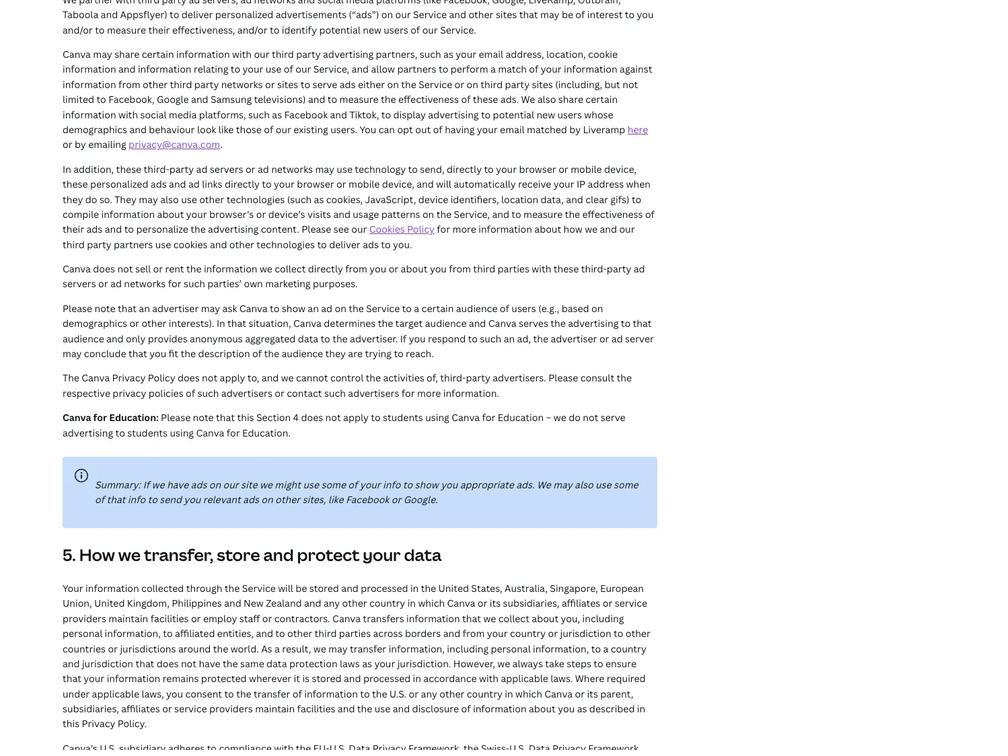 Task type: describe. For each thing, give the bounding box(es) containing it.
0 vertical spatial jurisdiction
[[560, 628, 612, 640]]

the right through
[[225, 582, 240, 595]]

the up determines
[[349, 302, 364, 315]]

.
[[220, 138, 223, 151]]

they inside please note that an advertiser may ask canva to show an ad on the service to a certain audience of users (e.g., based on demographics or other interests). in that situation, canva determines the target audience and canva serves the advertising to that audience and only provides anonymous aggregated data to the advertiser. if you respond to such an ad, the advertiser or ad server may conclude that you fit the description of the audience they are trying to reach.
[[326, 347, 346, 360]]

with up the emailing
[[118, 108, 138, 121]]

data inside please note that an advertiser may ask canva to show an ad on the service to a certain audience of users (e.g., based on demographics or other interests). in that situation, canva determines the target audience and canva serves the advertising to that audience and only provides anonymous aggregated data to the advertiser. if you respond to such an ad, the advertiser or ad server may conclude that you fit the description of the audience they are trying to reach.
[[298, 332, 318, 345]]

are
[[348, 347, 363, 360]]

1 vertical spatial certain
[[586, 93, 618, 106]]

1 horizontal spatial information,
[[389, 643, 445, 655]]

users inside canva may share certain information with our third party advertising partners, such as your email address, location, cookie information and information relating to your use of our service, and allow partners to perform a match of your information against information from other third party networks or sites to serve ads either on the service or on third party sites (including, but not limited to facebook, google and samsung televisions) and to measure the effectiveness of these ads. we also share certain information with social media platforms, such as facebook and tiktok, to display advertising to potential new users whose demographics and behaviour look like those of our existing users. you can opt out of having your email matched by liveramp
[[558, 108, 582, 121]]

own
[[244, 278, 263, 290]]

you,
[[561, 612, 581, 625]]

server
[[626, 332, 654, 345]]

not down "the canva privacy policy does not apply to, and we cannot control the activities of, third-party advertisers. please consult the respective privacy policies of such advertisers or contact such advertisers for more information."
[[326, 412, 341, 424]]

1 vertical spatial personal
[[491, 643, 531, 655]]

1 advertisers from the left
[[221, 387, 273, 400]]

0 horizontal spatial sites
[[277, 78, 298, 91]]

1 horizontal spatial its
[[587, 688, 598, 701]]

about inside for more information about how we and our third party partners use cookies and other technologies to deliver ads to you.
[[535, 223, 562, 236]]

having
[[445, 123, 475, 136]]

this inside your information collected through the service will be stored and processed in the united states, australia, singapore, european union, united kingdom, philippines and new zealand and any other country in which canva or its subsidiaries, affiliates or service providers maintain facilities or employ staff or contractors. canva transfers information that we collect about you, including personal information, to affiliated entities, and to other third parties across borders and from your country or jurisdiction to other countries or jurisdictions around the world. as a result, we may transfer information, including personal information, to a country and jurisdiction that does not have the same data protection laws as your jurisdiction. however, we always take steps to ensure that your information remains protected wherever it is stored and processed in accordance with applicable laws. where required under applicable laws, you consent to the transfer of information to the u.s. or any other country in which canva or its parent, subsidiaries, affiliates or service providers maintain facilities and the use and disclosure of information about you as described in this privacy policy.
[[63, 718, 80, 731]]

see
[[334, 223, 349, 236]]

to right appsflyer)
[[170, 8, 179, 21]]

situation,
[[249, 317, 291, 330]]

that inside the we partner with third party ad servers, ad networks and social media platforms (like facebook, google, liveramp, outbrain, taboola and appsflyer) to deliver personalized advertisements ("ads") on our service and other sites that may be of interest to you and/or to measure their effectiveness, and/or to identify potential new users of our service.
[[520, 8, 538, 21]]

same
[[240, 658, 264, 671]]

("ads")
[[349, 8, 379, 21]]

that down jurisdictions
[[136, 658, 154, 671]]

disclosure
[[412, 703, 459, 716]]

here or by emailing privacy@canva.com .
[[63, 123, 649, 151]]

to right limited
[[97, 93, 106, 106]]

of down summary:
[[95, 494, 104, 507]]

of inside in addition, these third-party ad servers or ad networks may use technology to send, directly to your browser or mobile device, these personalized ads and ad links directly to your browser or mobile device, and will automatically receive your ip address when they do so. they may also use other technologies (such as cookies, javascript, device identifiers, location data, and clear gifs) to compile information about your browser's or device's visits and usage patterns on the service, and to measure the effectiveness of their ads and to personalize the advertising content. please see our
[[646, 208, 655, 221]]

a right as on the bottom left of page
[[275, 643, 280, 655]]

liveramp
[[583, 123, 626, 136]]

deliver inside for more information about how we and our third party partners use cookies and other technologies to deliver ads to you.
[[329, 238, 361, 251]]

staff
[[239, 612, 260, 625]]

sites,
[[303, 494, 326, 507]]

to right relating
[[231, 63, 240, 76]]

0 horizontal spatial which
[[418, 597, 445, 610]]

cookies
[[173, 238, 208, 251]]

allow
[[371, 63, 395, 76]]

1 horizontal spatial maintain
[[255, 703, 295, 716]]

your
[[63, 582, 83, 595]]

facebook, inside canva may share certain information with our third party advertising partners, such as your email address, location, cookie information and information relating to your use of our service, and allow partners to perform a match of your information against information from other third party networks or sites to serve ads either on the service or on third party sites (including, but not limited to facebook, google and samsung televisions) and to measure the effectiveness of these ads. we also share certain information with social media platforms, such as facebook and tiktok, to display advertising to potential new users whose demographics and behaviour look like those of our existing users. you can opt out of having your email matched by liveramp
[[109, 93, 155, 106]]

for more information about how we and our third party partners use cookies and other technologies to deliver ads to you.
[[63, 223, 635, 251]]

that up only
[[118, 302, 137, 315]]

that down the ask
[[228, 317, 246, 330]]

0 horizontal spatial providers
[[63, 612, 106, 625]]

new inside canva may share certain information with our third party advertising partners, such as your email address, location, cookie information and information relating to your use of our service, and allow partners to perform a match of your information against information from other third party networks or sites to serve ads either on the service or on third party sites (including, but not limited to facebook, google and samsung televisions) and to measure the effectiveness of these ads. we also share certain information with social media platforms, such as facebook and tiktok, to display advertising to potential new users whose demographics and behaviour look like those of our existing users. you can opt out of having your email matched by liveramp
[[537, 108, 555, 121]]

with down effectiveness,
[[232, 48, 252, 61]]

privacy@canva.com
[[129, 138, 220, 151]]

to down the when
[[632, 193, 642, 206]]

to up ensure
[[614, 628, 624, 640]]

1 horizontal spatial united
[[439, 582, 469, 595]]

information.
[[444, 387, 500, 400]]

education.
[[242, 427, 291, 439]]

respective
[[63, 387, 110, 400]]

to down protected
[[224, 688, 234, 701]]

0 vertical spatial certain
[[142, 48, 174, 61]]

parties inside "canva does not sell or rent the information we collect directly from you or about you from third parties with these third-party ad servers or ad networks for such parties' own marketing purposes."
[[498, 263, 530, 275]]

1 vertical spatial affiliates
[[121, 703, 160, 716]]

that down the states,
[[463, 612, 481, 625]]

may inside your information collected through the service will be stored and processed in the united states, australia, singapore, european union, united kingdom, philippines and new zealand and any other country in which canva or its subsidiaries, affiliates or service providers maintain facilities or employ staff or contractors. canva transfers information that we collect about you, including personal information, to affiliated entities, and to other third parties across borders and from your country or jurisdiction to other countries or jurisdictions around the world. as a result, we may transfer information, including personal information, to a country and jurisdiction that does not have the same data protection laws as your jurisdiction. however, we always take steps to ensure that your information remains protected wherever it is stored and processed in accordance with applicable laws. where required under applicable laws, you consent to the transfer of information to the u.s. or any other country in which canva or its parent, subsidiaries, affiliates or service providers maintain facilities and the use and disclosure of information about you as described in this privacy policy.
[[329, 643, 348, 655]]

ip
[[577, 178, 586, 191]]

the up cookies
[[191, 223, 206, 236]]

laws,
[[142, 688, 164, 701]]

1 vertical spatial providers
[[209, 703, 253, 716]]

0 vertical spatial including
[[583, 612, 624, 625]]

the down trying
[[366, 372, 381, 385]]

of down 'perform'
[[461, 93, 471, 106]]

third inside "canva does not sell or rent the information we collect directly from you or about you from third parties with these third-party ad servers or ad networks for such parties' own marketing purposes."
[[474, 263, 496, 275]]

borders
[[405, 628, 441, 640]]

0 vertical spatial device,
[[605, 163, 637, 176]]

0 horizontal spatial directly
[[225, 178, 260, 191]]

1 horizontal spatial facilities
[[297, 703, 336, 716]]

use inside your information collected through the service will be stored and processed in the united states, australia, singapore, european union, united kingdom, philippines and new zealand and any other country in which canva or its subsidiaries, affiliates or service providers maintain facilities or employ staff or contractors. canva transfers information that we collect about you, including personal information, to affiliated entities, and to other third parties across borders and from your country or jurisdiction to other countries or jurisdictions around the world. as a result, we may transfer information, including personal information, to a country and jurisdiction that does not have the same data protection laws as your jurisdiction. however, we always take steps to ensure that your information remains protected wherever it is stored and processed in accordance with applicable laws. where required under applicable laws, you consent to the transfer of information to the u.s. or any other country in which canva or its parent, subsidiaries, affiliates or service providers maintain facilities and the use and disclosure of information about you as described in this privacy policy.
[[375, 703, 391, 716]]

as right laws
[[362, 658, 372, 671]]

0 horizontal spatial applicable
[[92, 688, 139, 701]]

such right 'partners,' at the top of the page
[[420, 48, 441, 61]]

advertising up 'having'
[[428, 108, 479, 121]]

0 horizontal spatial browser
[[297, 178, 334, 191]]

0 horizontal spatial facilities
[[151, 612, 189, 625]]

the down 'aggregated'
[[264, 347, 279, 360]]

to,
[[248, 372, 260, 385]]

use inside canva may share certain information with our third party advertising partners, such as your email address, location, cookie information and information relating to your use of our service, and allow partners to perform a match of your information against information from other third party networks or sites to serve ads either on the service or on third party sites (including, but not limited to facebook, google and samsung televisions) and to measure the effectiveness of these ads. we also share certain information with social media platforms, such as facebook and tiktok, to display advertising to potential new users whose demographics and behaviour look like those of our existing users. you can opt out of having your email matched by liveramp
[[266, 63, 282, 76]]

0 vertical spatial affiliates
[[562, 597, 601, 610]]

to left identify
[[270, 23, 280, 36]]

about left you,
[[532, 612, 559, 625]]

your down "across"
[[375, 658, 395, 671]]

1 vertical spatial email
[[500, 123, 525, 136]]

those
[[236, 123, 262, 136]]

automatically
[[454, 178, 516, 191]]

or inside here or by emailing privacy@canva.com .
[[63, 138, 72, 151]]

not down consult
[[583, 412, 599, 424]]

as
[[261, 643, 272, 655]]

does inside your information collected through the service will be stored and processed in the united states, australia, singapore, european union, united kingdom, philippines and new zealand and any other country in which canva or its subsidiaries, affiliates or service providers maintain facilities or employ staff or contractors. canva transfers information that we collect about you, including personal information, to affiliated entities, and to other third parties across borders and from your country or jurisdiction to other countries or jurisdictions around the world. as a result, we may transfer information, including personal information, to a country and jurisdiction that does not have the same data protection laws as your jurisdiction. however, we always take steps to ensure that your information remains protected wherever it is stored and processed in accordance with applicable laws. where required under applicable laws, you consent to the transfer of information to the u.s. or any other country in which canva or its parent, subsidiaries, affiliates or service providers maintain facilities and the use and disclosure of information about you as described in this privacy policy.
[[157, 658, 179, 671]]

laws.
[[551, 673, 573, 686]]

the inside "canva does not sell or rent the information we collect directly from you or about you from third parties with these third-party ad servers or ad networks for such parties' own marketing purposes."
[[186, 263, 202, 275]]

for left education.
[[227, 427, 240, 439]]

advertiser.
[[350, 332, 398, 345]]

to down determines
[[321, 332, 330, 345]]

our inside summary: if we have ads on our site we might use some of your info to show you appropriate ads. we may also use some of that info to send you relevant ads on other sites, like facebook or google.
[[223, 479, 239, 491]]

identifiers,
[[451, 193, 499, 206]]

canva right situation,
[[294, 317, 322, 330]]

1 vertical spatial data
[[404, 544, 442, 566]]

0 vertical spatial service
[[615, 597, 648, 610]]

might
[[275, 479, 301, 491]]

browser's
[[209, 208, 254, 221]]

1 horizontal spatial any
[[421, 688, 438, 701]]

required
[[607, 673, 646, 686]]

of right out
[[433, 123, 443, 136]]

measure inside the we partner with third party ad servers, ad networks and social media platforms (like facebook, google, liveramp, outbrain, taboola and appsflyer) to deliver personalized advertisements ("ads") on our service and other sites that may be of interest to you and/or to measure their effectiveness, and/or to identify potential new users of our service.
[[107, 23, 146, 36]]

canva left the transfers
[[333, 612, 361, 625]]

ads. inside summary: if we have ads on our site we might use some of your info to show you appropriate ads. we may also use some of that info to send you relevant ads on other sites, like facebook or google.
[[517, 479, 535, 491]]

description
[[198, 347, 250, 360]]

they inside in addition, these third-party ad servers or ad networks may use technology to send, directly to your browser or mobile device, these personalized ads and ad links directly to your browser or mobile device, and will automatically receive your ip address when they do so. they may also use other technologies (such as cookies, javascript, device identifiers, location data, and clear gifs) to compile information about your browser's or device's visits and usage patterns on the service, and to measure the effectiveness of their ads and to personalize the advertising content. please see our
[[63, 193, 83, 206]]

employ
[[203, 612, 237, 625]]

ads inside canva may share certain information with our third party advertising partners, such as your email address, location, cookie information and information relating to your use of our service, and allow partners to perform a match of your information against information from other third party networks or sites to serve ads either on the service or on third party sites (including, but not limited to facebook, google and samsung televisions) and to measure the effectiveness of these ads. we also share certain information with social media platforms, such as facebook and tiktok, to display advertising to potential new users whose demographics and behaviour look like those of our existing users. you can opt out of having your email matched by liveramp
[[340, 78, 356, 91]]

demographics inside please note that an advertiser may ask canva to show an ad on the service to a certain audience of users (e.g., based on demographics or other interests). in that situation, canva determines the target audience and canva serves the advertising to that audience and only provides anonymous aggregated data to the advertiser. if you respond to such an ad, the advertiser or ad server may conclude that you fit the description of the audience they are trying to reach.
[[63, 317, 127, 330]]

of up 'partners,' at the top of the page
[[411, 23, 420, 36]]

parties inside your information collected through the service will be stored and processed in the united states, australia, singapore, european union, united kingdom, philippines and new zealand and any other country in which canva or its subsidiaries, affiliates or service providers maintain facilities or employ staff or contractors. canva transfers information that we collect about you, including personal information, to affiliated entities, and to other third parties across borders and from your country or jurisdiction to other countries or jurisdictions around the world. as a result, we may transfer information, including personal information, to a country and jurisdiction that does not have the same data protection laws as your jurisdiction. however, we always take steps to ensure that your information remains protected wherever it is stored and processed in accordance with applicable laws. where required under applicable laws, you consent to the transfer of information to the u.s. or any other country in which canva or its parent, subsidiaries, affiliates or service providers maintain facilities and the use and disclosure of information about you as described in this privacy policy.
[[339, 628, 371, 640]]

your right 'having'
[[477, 123, 498, 136]]

2 advertisers from the left
[[348, 387, 400, 400]]

to up users.
[[328, 93, 337, 106]]

your information collected through the service will be stored and processed in the united states, australia, singapore, european union, united kingdom, philippines and new zealand and any other country in which canva or its subsidiaries, affiliates or service providers maintain facilities or employ staff or contractors. canva transfers information that we collect about you, including personal information, to affiliated entities, and to other third parties across borders and from your country or jurisdiction to other countries or jurisdictions around the world. as a result, we may transfer information, including personal information, to a country and jurisdiction that does not have the same data protection laws as your jurisdiction. however, we always take steps to ensure that your information remains protected wherever it is stored and processed in accordance with applicable laws. where required under applicable laws, you consent to the transfer of information to the u.s. or any other country in which canva or its parent, subsidiaries, affiliates or service providers maintain facilities and the use and disclosure of information about you as described in this privacy policy.
[[63, 582, 651, 731]]

0 horizontal spatial using
[[170, 427, 194, 439]]

about inside "canva does not sell or rent the information we collect directly from you or about you from third parties with these third-party ad servers or ad networks for such parties' own marketing purposes."
[[401, 263, 428, 275]]

affiliated
[[175, 628, 215, 640]]

provides
[[148, 332, 188, 345]]

from inside your information collected through the service will be stored and processed in the united states, australia, singapore, european union, united kingdom, philippines and new zealand and any other country in which canva or its subsidiaries, affiliates or service providers maintain facilities or employ staff or contractors. canva transfers information that we collect about you, including personal information, to affiliated entities, and to other third parties across borders and from your country or jurisdiction to other countries or jurisdictions around the world. as a result, we may transfer information, including personal information, to a country and jurisdiction that does not have the same data protection laws as your jurisdiction. however, we always take steps to ensure that your information remains protected wherever it is stored and processed in accordance with applicable laws. where required under applicable laws, you consent to the transfer of information to the u.s. or any other country in which canva or its parent, subsidiaries, affiliates or service providers maintain facilities and the use and disclosure of information about you as described in this privacy policy.
[[463, 628, 485, 640]]

ads inside for more information about how we and our third party partners use cookies and other technologies to deliver ads to you.
[[363, 238, 379, 251]]

canva left education.
[[196, 427, 224, 439]]

the down device
[[437, 208, 452, 221]]

to down taboola
[[95, 23, 105, 36]]

social inside the we partner with third party ad servers, ad networks and social media platforms (like facebook, google, liveramp, outbrain, taboola and appsflyer) to deliver personalized advertisements ("ads") on our service and other sites that may be of interest to you and/or to measure their effectiveness, and/or to identify potential new users of our service.
[[318, 0, 344, 6]]

1 horizontal spatial subsidiaries,
[[503, 597, 560, 610]]

do inside in addition, these third-party ad servers or ad networks may use technology to send, directly to your browser or mobile device, these personalized ads and ad links directly to your browser or mobile device, and will automatically receive your ip address when they do so. they may also use other technologies (such as cookies, javascript, device identifiers, location data, and clear gifs) to compile information about your browser's or device's visits and usage patterns on the service, and to measure the effectiveness of their ads and to personalize the advertising content. please see our
[[85, 193, 97, 206]]

that down only
[[129, 347, 147, 360]]

0 horizontal spatial an
[[139, 302, 150, 315]]

service.
[[440, 23, 476, 36]]

other up ensure
[[626, 628, 651, 640]]

to up the televisions)
[[301, 78, 310, 91]]

of down it
[[293, 688, 302, 701]]

other inside the we partner with third party ad servers, ad networks and social media platforms (like facebook, google, liveramp, outbrain, taboola and appsflyer) to deliver personalized advertisements ("ads") on our service and other sites that may be of interest to you and/or to measure their effectiveness, and/or to identify potential new users of our service.
[[469, 8, 494, 21]]

to down location
[[512, 208, 522, 221]]

the down determines
[[333, 332, 348, 345]]

through
[[186, 582, 222, 595]]

0 horizontal spatial share
[[115, 48, 140, 61]]

0 horizontal spatial subsidiaries,
[[63, 703, 119, 716]]

for down information.
[[482, 412, 496, 424]]

on up determines
[[335, 302, 347, 315]]

against
[[620, 63, 653, 76]]

0 vertical spatial browser
[[519, 163, 557, 176]]

device's
[[268, 208, 305, 221]]

service, inside canva may share certain information with our third party advertising partners, such as your email address, location, cookie information and information relating to your use of our service, and allow partners to perform a match of your information against information from other third party networks or sites to serve ads either on the service or on third party sites (including, but not limited to facebook, google and samsung televisions) and to measure the effectiveness of these ads. we also share certain information with social media platforms, such as facebook and tiktok, to display advertising to potential new users whose demographics and behaviour look like those of our existing users. you can opt out of having your email matched by liveramp
[[314, 63, 350, 76]]

to up jurisdictions
[[163, 628, 173, 640]]

serves
[[519, 317, 549, 330]]

0 vertical spatial mobile
[[571, 163, 602, 176]]

please note that an advertiser may ask canva to show an ad on the service to a certain audience of users (e.g., based on demographics or other interests). in that situation, canva determines the target audience and canva serves the advertising to that audience and only provides anonymous aggregated data to the advertiser. if you respond to such an ad, the advertiser or ad server may conclude that you fit the description of the audience they are trying to reach.
[[63, 302, 654, 360]]

you left appropriate at the bottom of page
[[441, 479, 458, 491]]

the up advertiser.
[[378, 317, 393, 330]]

please inside in addition, these third-party ad servers or ad networks may use technology to send, directly to your browser or mobile device, these personalized ads and ad links directly to your browser or mobile device, and will automatically receive your ip address when they do so. they may also use other technologies (such as cookies, javascript, device identifiers, location data, and clear gifs) to compile information about your browser's or device's visits and usage patterns on the service, and to measure the effectiveness of their ads and to personalize the advertising content. please see our
[[302, 223, 331, 236]]

sell
[[135, 263, 151, 275]]

will inside your information collected through the service will be stored and processed in the united states, australia, singapore, european union, united kingdom, philippines and new zealand and any other country in which canva or its subsidiaries, affiliates or service providers maintain facilities or employ staff or contractors. canva transfers information that we collect about you, including personal information, to affiliated entities, and to other third parties across borders and from your country or jurisdiction to other countries or jurisdictions around the world. as a result, we may transfer information, including personal information, to a country and jurisdiction that does not have the same data protection laws as your jurisdiction. however, we always take steps to ensure that your information remains protected wherever it is stored and processed in accordance with applicable laws. where required under applicable laws, you consent to the transfer of information to the u.s. or any other country in which canva or its parent, subsidiaries, affiliates or service providers maintain facilities and the use and disclosure of information about you as described in this privacy policy.
[[278, 582, 293, 595]]

philippines
[[172, 597, 222, 610]]

this inside the please note that this section 4 does not apply to students using canva for education – we do not serve advertising to students using canva for education.
[[237, 412, 254, 424]]

to down cookies at the top of page
[[381, 238, 391, 251]]

transfers
[[363, 612, 404, 625]]

of left (e.g.,
[[500, 302, 510, 315]]

0 vertical spatial processed
[[361, 582, 408, 595]]

and inside "the canva privacy policy does not apply to, and we cannot control the activities of, third-party advertisers. please consult the respective privacy policies of such advertisers or contact such advertisers for more information."
[[262, 372, 279, 385]]

0 horizontal spatial service
[[174, 703, 207, 716]]

to left 'perform'
[[439, 63, 449, 76]]

ads down "site"
[[243, 494, 259, 507]]

these inside "canva does not sell or rent the information we collect directly from you or about you from third parties with these third-party ad servers or ad networks for such parties' own marketing purposes."
[[554, 263, 579, 275]]

0 horizontal spatial including
[[447, 643, 489, 655]]

personalize
[[136, 223, 188, 236]]

compile
[[63, 208, 99, 221]]

by inside here or by emailing privacy@canva.com .
[[75, 138, 86, 151]]

other inside summary: if we have ads on our site we might use some of your info to show you appropriate ads. we may also use some of that info to send you relevant ads on other sites, like facebook or google.
[[275, 494, 300, 507]]

send
[[160, 494, 182, 507]]

laws
[[340, 658, 360, 671]]

of up the televisions)
[[284, 63, 293, 76]]

the up protected
[[223, 658, 238, 671]]

more inside for more information about how we and our third party partners use cookies and other technologies to deliver ads to you.
[[453, 223, 477, 236]]

where
[[576, 673, 605, 686]]

advertising inside please note that an advertiser may ask canva to show an ad on the service to a certain audience of users (e.g., based on demographics or other interests). in that situation, canva determines the target audience and canva serves the advertising to that audience and only provides anonymous aggregated data to the advertiser. if you respond to such an ad, the advertiser or ad server may conclude that you fit the description of the audience they are trying to reach.
[[568, 317, 619, 330]]

you down cookies at the top of page
[[370, 263, 387, 275]]

ads down the compile
[[87, 223, 103, 236]]

advertising inside in addition, these third-party ad servers or ad networks may use technology to send, directly to your browser or mobile device, these personalized ads and ad links directly to your browser or mobile device, and will automatically receive your ip address when they do so. they may also use other technologies (such as cookies, javascript, device identifiers, location data, and clear gifs) to compile information about your browser's or device's visits and usage patterns on the service, and to measure the effectiveness of their ads and to personalize the advertising content. please see our
[[208, 223, 259, 236]]

the up the display
[[401, 78, 417, 91]]

that inside summary: if we have ads on our site we might use some of your info to show you appropriate ads. we may also use some of that info to send you relevant ads on other sites, like facebook or google.
[[107, 494, 125, 507]]

clear
[[586, 193, 609, 206]]

0 horizontal spatial device,
[[382, 178, 415, 191]]

canva down respective
[[63, 412, 91, 424]]

to up can
[[382, 108, 391, 121]]

that up the 'server'
[[633, 317, 652, 330]]

like inside summary: if we have ads on our site we might use some of your info to show you appropriate ads. we may also use some of that info to send you relevant ads on other sites, like facebook or google.
[[328, 494, 344, 507]]

protected
[[201, 673, 247, 686]]

also inside canva may share certain information with our third party advertising partners, such as your email address, location, cookie information and information relating to your use of our service, and allow partners to perform a match of your information against information from other third party networks or sites to serve ads either on the service or on third party sites (including, but not limited to facebook, google and samsung televisions) and to measure the effectiveness of these ads. we also share certain information with social media platforms, such as facebook and tiktok, to display advertising to potential new users whose demographics and behaviour look like those of our existing users. you can opt out of having your email matched by liveramp
[[538, 93, 556, 106]]

have inside your information collected through the service will be stored and processed in the united states, australia, singapore, european union, united kingdom, philippines and new zealand and any other country in which canva or its subsidiaries, affiliates or service providers maintain facilities or employ staff or contractors. canva transfers information that we collect about you, including personal information, to affiliated entities, and to other third parties across borders and from your country or jurisdiction to other countries or jurisdictions around the world. as a result, we may transfer information, including personal information, to a country and jurisdiction that does not have the same data protection laws as your jurisdiction. however, we always take steps to ensure that your information remains protected wherever it is stored and processed in accordance with applicable laws. where required under applicable laws, you consent to the transfer of information to the u.s. or any other country in which canva or its parent, subsidiaries, affiliates or service providers maintain facilities and the use and disclosure of information about you as described in this privacy policy.
[[199, 658, 221, 671]]

country down however,
[[467, 688, 503, 701]]

union,
[[63, 597, 92, 610]]

as down the televisions)
[[272, 108, 282, 121]]

their inside in addition, these third-party ad servers or ad networks may use technology to send, directly to your browser or mobile device, these personalized ads and ad links directly to your browser or mobile device, and will automatically receive your ip address when they do so. they may also use other technologies (such as cookies, javascript, device identifiers, location data, and clear gifs) to compile information about your browser's or device's visits and usage patterns on the service, and to measure the effectiveness of their ads and to personalize the advertising content. please see our
[[63, 223, 84, 236]]

anonymous
[[190, 332, 243, 345]]

we inside the please note that this section 4 does not apply to students using canva for education – we do not serve advertising to students using canva for education.
[[554, 412, 567, 424]]

have inside summary: if we have ads on our site we might use some of your info to show you appropriate ads. we may also use some of that info to send you relevant ads on other sites, like facebook or google.
[[167, 479, 189, 491]]

such right policies
[[198, 387, 219, 400]]

your left ip
[[554, 178, 575, 191]]

1 some from the left
[[321, 479, 346, 491]]

service, inside in addition, these third-party ad servers or ad networks may use technology to send, directly to your browser or mobile device, these personalized ads and ad links directly to your browser or mobile device, and will automatically receive your ip address when they do so. they may also use other technologies (such as cookies, javascript, device identifiers, location data, and clear gifs) to compile information about your browser's or device's visits and usage patterns on the service, and to measure the effectiveness of their ads and to personalize the advertising content. please see our
[[454, 208, 490, 221]]

1 horizontal spatial policy
[[407, 223, 435, 236]]

identify
[[282, 23, 317, 36]]

1 vertical spatial united
[[94, 597, 125, 610]]

not inside "canva does not sell or rent the information we collect directly from you or about you from third parties with these third-party ad servers or ad networks for such parties' own marketing purposes."
[[117, 263, 133, 275]]

1 horizontal spatial transfer
[[350, 643, 387, 655]]

partner
[[79, 0, 113, 6]]

1 horizontal spatial info
[[383, 479, 401, 491]]

section
[[256, 412, 291, 424]]

2 and/or from the left
[[238, 23, 268, 36]]

may inside the we partner with third party ad servers, ad networks and social media platforms (like facebook, google, liveramp, outbrain, taboola and appsflyer) to deliver personalized advertisements ("ads") on our service and other sites that may be of interest to you and/or to measure their effectiveness, and/or to identify potential new users of our service.
[[541, 8, 560, 21]]

it
[[294, 673, 300, 686]]

cookies policy
[[369, 223, 435, 236]]

look
[[197, 123, 216, 136]]

0 horizontal spatial its
[[490, 597, 501, 610]]

1 vertical spatial processed
[[363, 673, 411, 686]]

for down respective
[[93, 412, 107, 424]]

facebook inside canva may share certain information with our third party advertising partners, such as your email address, location, cookie information and information relating to your use of our service, and allow partners to perform a match of your information against information from other third party networks or sites to serve ads either on the service or on third party sites (including, but not limited to facebook, google and samsung televisions) and to measure the effectiveness of these ads. we also share certain information with social media platforms, such as facebook and tiktok, to display advertising to potential new users whose demographics and behaviour look like those of our existing users. you can opt out of having your email matched by liveramp
[[285, 108, 328, 121]]

1 vertical spatial share
[[559, 93, 584, 106]]

1 vertical spatial jurisdiction
[[82, 658, 133, 671]]

also inside in addition, these third-party ad servers or ad networks may use technology to send, directly to your browser or mobile device, these personalized ads and ad links directly to your browser or mobile device, and will automatically receive your ip address when they do so. they may also use other technologies (such as cookies, javascript, device identifiers, location data, and clear gifs) to compile information about your browser's or device's visits and usage patterns on the service, and to measure the effectiveness of their ads and to personalize the advertising content. please see our
[[160, 193, 179, 206]]

0 vertical spatial directly
[[447, 163, 482, 176]]

networks inside the we partner with third party ad servers, ad networks and social media platforms (like facebook, google, liveramp, outbrain, taboola and appsflyer) to deliver personalized advertisements ("ads") on our service and other sites that may be of interest to you and/or to measure their effectiveness, and/or to identify potential new users of our service.
[[254, 0, 296, 6]]

1 vertical spatial mobile
[[349, 178, 380, 191]]

of right disclosure
[[462, 703, 471, 716]]

does inside "canva does not sell or rent the information we collect directly from you or about you from third parties with these third-party ad servers or ad networks for such parties' own marketing purposes."
[[93, 263, 115, 275]]

country up the transfers
[[370, 597, 405, 610]]

usage
[[353, 208, 379, 221]]

appsflyer)
[[120, 8, 167, 21]]

does inside "the canva privacy policy does not apply to, and we cannot control the activities of, third-party advertisers. please consult the respective privacy policies of such advertisers or contact such advertisers for more information."
[[178, 372, 200, 385]]

relating
[[194, 63, 228, 76]]

to right trying
[[394, 347, 404, 360]]

information inside "canva does not sell or rent the information we collect directly from you or about you from third parties with these third-party ad servers or ad networks for such parties' own marketing purposes."
[[204, 263, 258, 275]]

can
[[379, 123, 395, 136]]

states,
[[472, 582, 503, 595]]

2 horizontal spatial sites
[[532, 78, 553, 91]]

collect inside "canva does not sell or rent the information we collect directly from you or about you from third parties with these third-party ad servers or ad networks for such parties' own marketing purposes."
[[275, 263, 306, 275]]

0 vertical spatial stored
[[310, 582, 339, 595]]

you up reach.
[[409, 332, 426, 345]]

opt
[[397, 123, 413, 136]]

accordance
[[424, 673, 477, 686]]

(such
[[287, 193, 312, 206]]

your up under
[[84, 673, 105, 686]]

1 horizontal spatial advertiser
[[551, 332, 598, 345]]

cookies
[[369, 223, 405, 236]]

canva for education:
[[63, 412, 159, 424]]

third- inside "canva does not sell or rent the information we collect directly from you or about you from third parties with these third-party ad servers or ad networks for such parties' own marketing purposes."
[[582, 263, 607, 275]]

personalized for and/or
[[215, 8, 274, 21]]

partners inside canva may share certain information with our third party advertising partners, such as your email address, location, cookie information and information relating to your use of our service, and allow partners to perform a match of your information against information from other third party networks or sites to serve ads either on the service or on third party sites (including, but not limited to facebook, google and samsung televisions) and to measure the effectiveness of these ads. we also share certain information with social media platforms, such as facebook and tiktok, to display advertising to potential new users whose demographics and behaviour look like those of our existing users. you can opt out of having your email matched by liveramp
[[397, 63, 437, 76]]

collected
[[141, 582, 184, 595]]

on down allow
[[387, 78, 399, 91]]

your up 'perform'
[[456, 48, 477, 61]]

apply inside "the canva privacy policy does not apply to, and we cannot control the activities of, third-party advertisers. please consult the respective privacy policies of such advertisers or contact such advertisers for more information."
[[220, 372, 245, 385]]

canva down information.
[[452, 412, 480, 424]]

1 horizontal spatial which
[[516, 688, 543, 701]]

1 vertical spatial info
[[128, 494, 145, 507]]

summary: if we have ads on our site we might use some of your info to show you appropriate ads. we may also use some of that info to send you relevant ads on other sites, like facebook or google.
[[95, 479, 639, 507]]

your up samsung
[[243, 63, 263, 76]]

in inside in addition, these third-party ad servers or ad networks may use technology to send, directly to your browser or mobile device, these personalized ads and ad links directly to your browser or mobile device, and will automatically receive your ip address when they do so. they may also use other technologies (such as cookies, javascript, device identifiers, location data, and clear gifs) to compile information about your browser's or device's visits and usage patterns on the service, and to measure the effectiveness of their ads and to personalize the advertising content. please see our
[[63, 163, 71, 176]]

links
[[202, 178, 223, 191]]

note for canva
[[193, 412, 214, 424]]

for inside "canva does not sell or rent the information we collect directly from you or about you from third parties with these third-party ad servers or ad networks for such parties' own marketing purposes."
[[168, 278, 181, 290]]

send,
[[420, 163, 445, 176]]

we partner with third party ad servers, ad networks and social media platforms (like facebook, google, liveramp, outbrain, taboola and appsflyer) to deliver personalized advertisements ("ads") on our service and other sites that may be of interest to you and/or to measure their effectiveness, and/or to identify potential new users of our service.
[[63, 0, 654, 36]]

the down the either
[[381, 93, 396, 106]]

third- inside "the canva privacy policy does not apply to, and we cannot control the activities of, third-party advertisers. please consult the respective privacy policies of such advertisers or contact such advertisers for more information."
[[440, 372, 466, 385]]

to up situation,
[[270, 302, 280, 315]]

device
[[419, 193, 449, 206]]

your down location,
[[541, 63, 562, 76]]

as up 'perform'
[[444, 48, 454, 61]]

0 horizontal spatial information,
[[105, 628, 161, 640]]

will inside in addition, these third-party ad servers or ad networks may use technology to send, directly to your browser or mobile device, these personalized ads and ad links directly to your browser or mobile device, and will automatically receive your ip address when they do so. they may also use other technologies (such as cookies, javascript, device identifiers, location data, and clear gifs) to compile information about your browser's or device's visits and usage patterns on the service, and to measure the effectiveness of their ads and to personalize the advertising content. please see our
[[436, 178, 452, 191]]

you right send
[[184, 494, 201, 507]]

to up "result,"
[[276, 628, 285, 640]]

advertising down the we partner with third party ad servers, ad networks and social media platforms (like facebook, google, liveramp, outbrain, taboola and appsflyer) to deliver personalized advertisements ("ads") on our service and other sites that may be of interest to you and/or to measure their effectiveness, and/or to identify potential new users of our service.
[[323, 48, 374, 61]]

when
[[627, 178, 651, 191]]

display
[[394, 108, 426, 121]]

you down remains
[[166, 688, 183, 701]]

to left u.s. on the bottom left of page
[[360, 688, 370, 701]]

0 vertical spatial personal
[[63, 628, 102, 640]]

addition,
[[74, 163, 114, 176]]

of,
[[427, 372, 438, 385]]

to up automatically
[[484, 163, 494, 176]]

media inside canva may share certain information with our third party advertising partners, such as your email address, location, cookie information and information relating to your use of our service, and allow partners to perform a match of your information against information from other third party networks or sites to serve ads either on the service or on third party sites (including, but not limited to facebook, google and samsung televisions) and to measure the effectiveness of these ads. we also share certain information with social media platforms, such as facebook and tiktok, to display advertising to potential new users whose demographics and behaviour look like those of our existing users. you can opt out of having your email matched by liveramp
[[169, 108, 197, 121]]

your up cookies
[[186, 208, 207, 221]]

of down address, in the top right of the page
[[529, 63, 539, 76]]

users.
[[331, 123, 358, 136]]

0 vertical spatial maintain
[[109, 612, 148, 625]]

advertising inside the please note that this section 4 does not apply to students using canva for education – we do not serve advertising to students using canva for education.
[[63, 427, 113, 439]]

ads down privacy@canva.com link
[[151, 178, 167, 191]]

0 horizontal spatial any
[[324, 597, 340, 610]]

data,
[[541, 193, 564, 206]]

2 horizontal spatial information,
[[533, 643, 589, 655]]

1 horizontal spatial students
[[383, 412, 423, 424]]



Task type: vqa. For each thing, say whether or not it's contained in the screenshot.
topmost ROW
no



Task type: locate. For each thing, give the bounding box(es) containing it.
networks up "(such"
[[271, 163, 313, 176]]

outbrain,
[[578, 0, 621, 6]]

1 vertical spatial new
[[537, 108, 555, 121]]

may inside canva may share certain information with our third party advertising partners, such as your email address, location, cookie information and information relating to your use of our service, and allow partners to perform a match of your information against information from other third party networks or sites to serve ads either on the service or on third party sites (including, but not limited to facebook, google and samsung televisions) and to measure the effectiveness of these ads. we also share certain information with social media platforms, such as facebook and tiktok, to display advertising to potential new users whose demographics and behaviour look like those of our existing users. you can opt out of having your email matched by liveramp
[[93, 48, 112, 61]]

to down visits
[[317, 238, 327, 251]]

1 horizontal spatial share
[[559, 93, 584, 106]]

1 horizontal spatial if
[[400, 332, 407, 345]]

0 vertical spatial will
[[436, 178, 452, 191]]

an down purposes.
[[308, 302, 319, 315]]

for inside "the canva privacy policy does not apply to, and we cannot control the activities of, third-party advertisers. please consult the respective privacy policies of such advertisers or contact such advertisers for more information."
[[402, 387, 415, 400]]

a left match
[[491, 63, 496, 76]]

users inside the we partner with third party ad servers, ad networks and social media platforms (like facebook, google, liveramp, outbrain, taboola and appsflyer) to deliver personalized advertisements ("ads") on our service and other sites that may be of interest to you and/or to measure their effectiveness, and/or to identify potential new users of our service.
[[384, 23, 409, 36]]

these up they
[[116, 163, 142, 176]]

personalized up they
[[90, 178, 148, 191]]

third inside the we partner with third party ad servers, ad networks and social media platforms (like facebook, google, liveramp, outbrain, taboola and appsflyer) to deliver personalized advertisements ("ads") on our service and other sites that may be of interest to you and/or to measure their effectiveness, and/or to identify potential new users of our service.
[[138, 0, 160, 6]]

0 vertical spatial collect
[[275, 263, 306, 275]]

like down platforms,
[[219, 123, 234, 136]]

of
[[576, 8, 585, 21], [411, 23, 420, 36], [284, 63, 293, 76], [529, 63, 539, 76], [461, 93, 471, 106], [264, 123, 274, 136], [433, 123, 443, 136], [646, 208, 655, 221], [500, 302, 510, 315], [253, 347, 262, 360], [186, 387, 195, 400], [348, 479, 358, 491], [95, 494, 104, 507], [293, 688, 302, 701], [462, 703, 471, 716]]

canva down the states,
[[447, 597, 476, 610]]

if inside please note that an advertiser may ask canva to show an ad on the service to a certain audience of users (e.g., based on demographics or other interests). in that situation, canva determines the target audience and canva serves the advertising to that audience and only provides anonymous aggregated data to the advertiser. if you respond to such an ad, the advertiser or ad server may conclude that you fit the description of the audience they are trying to reach.
[[400, 332, 407, 345]]

more inside "the canva privacy policy does not apply to, and we cannot control the activities of, third-party advertisers. please consult the respective privacy policies of such advertisers or contact such advertisers for more information."
[[417, 387, 441, 400]]

1 horizontal spatial parties
[[498, 263, 530, 275]]

in
[[63, 163, 71, 176], [217, 317, 225, 330]]

1 vertical spatial effectiveness
[[583, 208, 643, 221]]

certain inside please note that an advertiser may ask canva to show an ad on the service to a certain audience of users (e.g., based on demographics or other interests). in that situation, canva determines the target audience and canva serves the advertising to that audience and only provides anonymous aggregated data to the advertiser. if you respond to such an ad, the advertiser or ad server may conclude that you fit the description of the audience they are trying to reach.
[[422, 302, 454, 315]]

advertising
[[323, 48, 374, 61], [428, 108, 479, 121], [208, 223, 259, 236], [568, 317, 619, 330], [63, 427, 113, 439]]

personalized inside in addition, these third-party ad servers or ad networks may use technology to send, directly to your browser or mobile device, these personalized ads and ad links directly to your browser or mobile device, and will automatically receive your ip address when they do so. they may also use other technologies (such as cookies, javascript, device identifiers, location data, and clear gifs) to compile information about your browser's or device's visits and usage patterns on the service, and to measure the effectiveness of their ads and to personalize the advertising content. please see our
[[90, 178, 148, 191]]

like right sites,
[[328, 494, 344, 507]]

email
[[479, 48, 504, 61], [500, 123, 525, 136]]

servers inside "canva does not sell or rent the information we collect directly from you or about you from third parties with these third-party ad servers or ad networks for such parties' own marketing purposes."
[[63, 278, 96, 290]]

note inside please note that an advertiser may ask canva to show an ad on the service to a certain audience of users (e.g., based on demographics or other interests). in that situation, canva determines the target audience and canva serves the advertising to that audience and only provides anonymous aggregated data to the advertiser. if you respond to such an ad, the advertiser or ad server may conclude that you fit the description of the audience they are trying to reach.
[[95, 302, 116, 315]]

1 horizontal spatial advertisers
[[348, 387, 400, 400]]

here
[[628, 123, 649, 136]]

service inside canva may share certain information with our third party advertising partners, such as your email address, location, cookie information and information relating to your use of our service, and allow partners to perform a match of your information against information from other third party networks or sites to serve ads either on the service or on third party sites (including, but not limited to facebook, google and samsung televisions) and to measure the effectiveness of these ads. we also share certain information with social media platforms, such as facebook and tiktok, to display advertising to potential new users whose demographics and behaviour look like those of our existing users. you can opt out of having your email matched by liveramp
[[419, 78, 453, 91]]

new inside the we partner with third party ad servers, ad networks and social media platforms (like facebook, google, liveramp, outbrain, taboola and appsflyer) to deliver personalized advertisements ("ads") on our service and other sites that may be of interest to you and/or to measure their effectiveness, and/or to identify potential new users of our service.
[[363, 23, 382, 36]]

service down consent
[[174, 703, 207, 716]]

transfer,
[[144, 544, 214, 566]]

consult
[[581, 372, 615, 385]]

potential inside the we partner with third party ad servers, ad networks and social media platforms (like facebook, google, liveramp, outbrain, taboola and appsflyer) to deliver personalized advertisements ("ads") on our service and other sites that may be of interest to you and/or to measure their effectiveness, and/or to identify potential new users of our service.
[[319, 23, 361, 36]]

0 vertical spatial servers
[[210, 163, 243, 176]]

conclude
[[84, 347, 126, 360]]

new
[[363, 23, 382, 36], [537, 108, 555, 121]]

show inside please note that an advertiser may ask canva to show an ad on the service to a certain audience of users (e.g., based on demographics or other interests). in that situation, canva determines the target audience and canva serves the advertising to that audience and only provides anonymous aggregated data to the advertiser. if you respond to such an ad, the advertiser or ad server may conclude that you fit the description of the audience they are trying to reach.
[[282, 302, 306, 315]]

certain down appsflyer)
[[142, 48, 174, 61]]

or inside summary: if we have ads on our site we might use some of your info to show you appropriate ads. we may also use some of that info to send you relevant ads on other sites, like facebook or google.
[[392, 494, 401, 507]]

processed
[[361, 582, 408, 595], [363, 673, 411, 686]]

collect inside your information collected through the service will be stored and processed in the united states, australia, singapore, european union, united kingdom, philippines and new zealand and any other country in which canva or its subsidiaries, affiliates or service providers maintain facilities or employ staff or contractors. canva transfers information that we collect about you, including personal information, to affiliated entities, and to other third parties across borders and from your country or jurisdiction to other countries or jurisdictions around the world. as a result, we may transfer information, including personal information, to a country and jurisdiction that does not have the same data protection laws as your jurisdiction. however, we always take steps to ensure that your information remains protected wherever it is stored and processed in accordance with applicable laws. where required under applicable laws, you consent to the transfer of information to the u.s. or any other country in which canva or its parent, subsidiaries, affiliates or service providers maintain facilities and the use and disclosure of information about you as described in this privacy policy.
[[499, 612, 530, 625]]

demographics
[[63, 123, 127, 136], [63, 317, 127, 330]]

javascript,
[[365, 193, 416, 206]]

party
[[162, 0, 187, 6], [296, 48, 321, 61], [194, 78, 219, 91], [505, 78, 530, 91], [169, 163, 194, 176], [87, 238, 112, 251], [607, 263, 632, 275], [466, 372, 491, 385]]

0 horizontal spatial united
[[94, 597, 125, 610]]

1 horizontal spatial applicable
[[501, 673, 549, 686]]

1 horizontal spatial they
[[326, 347, 346, 360]]

more
[[453, 223, 477, 236], [417, 387, 441, 400]]

0 horizontal spatial facebook,
[[109, 93, 155, 106]]

these down how
[[554, 263, 579, 275]]

singapore,
[[550, 582, 598, 595]]

policy.
[[118, 718, 147, 731]]

privacy inside your information collected through the service will be stored and processed in the united states, australia, singapore, european union, united kingdom, philippines and new zealand and any other country in which canva or its subsidiaries, affiliates or service providers maintain facilities or employ staff or contractors. canva transfers information that we collect about you, including personal information, to affiliated entities, and to other third parties across borders and from your country or jurisdiction to other countries or jurisdictions around the world. as a result, we may transfer information, including personal information, to a country and jurisdiction that does not have the same data protection laws as your jurisdiction. however, we always take steps to ensure that your information remains protected wherever it is stored and processed in accordance with applicable laws. where required under applicable laws, you consent to the transfer of information to the u.s. or any other country in which canva or its parent, subsidiaries, affiliates or service providers maintain facilities and the use and disclosure of information about you as described in this privacy policy.
[[82, 718, 115, 731]]

1 horizontal spatial an
[[308, 302, 319, 315]]

we inside "the canva privacy policy does not apply to, and we cannot control the activities of, third-party advertisers. please consult the respective privacy policies of such advertisers or contact such advertisers for more information."
[[281, 372, 294, 385]]

a
[[491, 63, 496, 76], [414, 302, 420, 315], [275, 643, 280, 655], [604, 643, 609, 655]]

users up matched
[[558, 108, 582, 121]]

service down (like
[[413, 8, 447, 21]]

advertising down browser's
[[208, 223, 259, 236]]

measure down appsflyer)
[[107, 23, 146, 36]]

in inside please note that an advertiser may ask canva to show an ad on the service to a certain audience of users (e.g., based on demographics or other interests). in that situation, canva determines the target audience and canva serves the advertising to that audience and only provides anonymous aggregated data to the advertiser. if you respond to such an ad, the advertiser or ad server may conclude that you fit the description of the audience they are trying to reach.
[[217, 317, 225, 330]]

0 horizontal spatial third-
[[144, 163, 169, 176]]

be inside the we partner with third party ad servers, ad networks and social media platforms (like facebook, google, liveramp, outbrain, taboola and appsflyer) to deliver personalized advertisements ("ads") on our service and other sites that may be of interest to you and/or to measure their effectiveness, and/or to identify potential new users of our service.
[[562, 8, 574, 21]]

partners inside for more information about how we and our third party partners use cookies and other technologies to deliver ads to you.
[[114, 238, 153, 251]]

a inside please note that an advertiser may ask canva to show an ad on the service to a certain audience of users (e.g., based on demographics or other interests). in that situation, canva determines the target audience and canva serves the advertising to that audience and only provides anonymous aggregated data to the advertiser. if you respond to such an ad, the advertiser or ad server may conclude that you fit the description of the audience they are trying to reach.
[[414, 302, 420, 315]]

serve left the either
[[313, 78, 338, 91]]

not down description
[[202, 372, 218, 385]]

you down cookies policy
[[430, 263, 447, 275]]

canva down laws.
[[545, 688, 573, 701]]

email up match
[[479, 48, 504, 61]]

information inside for more information about how we and our third party partners use cookies and other technologies to deliver ads to you.
[[479, 223, 532, 236]]

0 horizontal spatial advertiser
[[152, 302, 199, 315]]

with inside the we partner with third party ad servers, ad networks and social media platforms (like facebook, google, liveramp, outbrain, taboola and appsflyer) to deliver personalized advertisements ("ads") on our service and other sites that may be of interest to you and/or to measure their effectiveness, and/or to identify potential new users of our service.
[[116, 0, 135, 6]]

students
[[383, 412, 423, 424], [127, 427, 168, 439]]

transfer
[[350, 643, 387, 655], [254, 688, 290, 701]]

we
[[585, 223, 598, 236], [260, 263, 273, 275], [281, 372, 294, 385], [554, 412, 567, 424], [152, 479, 165, 491], [260, 479, 273, 491], [118, 544, 141, 566], [484, 612, 496, 625], [314, 643, 326, 655], [498, 658, 510, 671]]

1 horizontal spatial serve
[[601, 412, 626, 424]]

0 vertical spatial do
[[85, 193, 97, 206]]

please inside please note that an advertiser may ask canva to show an ad on the service to a certain audience of users (e.g., based on demographics or other interests). in that situation, canva determines the target audience and canva serves the advertising to that audience and only provides anonymous aggregated data to the advertiser. if you respond to such an ad, the advertiser or ad server may conclude that you fit the description of the audience they are trying to reach.
[[63, 302, 92, 315]]

measure
[[107, 23, 146, 36], [340, 93, 379, 106], [524, 208, 563, 221]]

networks inside in addition, these third-party ad servers or ad networks may use technology to send, directly to your browser or mobile device, these personalized ads and ad links directly to your browser or mobile device, and will automatically receive your ip address when they do so. they may also use other technologies (such as cookies, javascript, device identifiers, location data, and clear gifs) to compile information about your browser's or device's visits and usage patterns on the service, and to measure the effectiveness of their ads and to personalize the advertising content. please see our
[[271, 163, 313, 176]]

not inside "the canva privacy policy does not apply to, and we cannot control the activities of, third-party advertisers. please consult the respective privacy policies of such advertisers or contact such advertisers for more information."
[[202, 372, 218, 385]]

0 horizontal spatial personal
[[63, 628, 102, 640]]

0 vertical spatial like
[[219, 123, 234, 136]]

0 vertical spatial this
[[237, 412, 254, 424]]

0 horizontal spatial info
[[128, 494, 145, 507]]

that up under
[[63, 673, 81, 686]]

0 vertical spatial partners
[[397, 63, 437, 76]]

perform
[[451, 63, 488, 76]]

consent
[[185, 688, 222, 701]]

not left sell at the left top
[[117, 263, 133, 275]]

the right consult
[[617, 372, 632, 385]]

canva inside "the canva privacy policy does not apply to, and we cannot control the activities of, third-party advertisers. please consult the respective privacy policies of such advertisers or contact such advertisers for more information."
[[82, 372, 110, 385]]

for down device
[[437, 223, 451, 236]]

content.
[[261, 223, 300, 236]]

about up personalize
[[157, 208, 184, 221]]

1 horizontal spatial data
[[298, 332, 318, 345]]

1 horizontal spatial show
[[415, 479, 439, 491]]

maintain down wherever
[[255, 703, 295, 716]]

networks inside canva may share certain information with our third party advertising partners, such as your email address, location, cookie information and information relating to your use of our service, and allow partners to perform a match of your information against information from other third party networks or sites to serve ads either on the service or on third party sites (including, but not limited to facebook, google and samsung televisions) and to measure the effectiveness of these ads. we also share certain information with social media platforms, such as facebook and tiktok, to display advertising to potential new users whose demographics and behaviour look like those of our existing users. you can opt out of having your email matched by liveramp
[[221, 78, 263, 91]]

0 vertical spatial info
[[383, 479, 401, 491]]

gifs)
[[611, 193, 630, 206]]

does right 4
[[301, 412, 323, 424]]

such inside "canva does not sell or rent the information we collect directly from you or about you from third parties with these third-party ad servers or ad networks for such parties' own marketing purposes."
[[184, 278, 205, 290]]

0 horizontal spatial more
[[417, 387, 441, 400]]

in
[[411, 582, 419, 595], [408, 597, 416, 610], [413, 673, 421, 686], [505, 688, 513, 701], [637, 703, 646, 716]]

serve inside canva may share certain information with our third party advertising partners, such as your email address, location, cookie information and information relating to your use of our service, and allow partners to perform a match of your information against information from other third party networks or sites to serve ads either on the service or on third party sites (including, but not limited to facebook, google and samsung televisions) and to measure the effectiveness of these ads. we also share certain information with social media platforms, such as facebook and tiktok, to display advertising to potential new users whose demographics and behaviour look like those of our existing users. you can opt out of having your email matched by liveramp
[[313, 78, 338, 91]]

0 horizontal spatial note
[[95, 302, 116, 315]]

device, up javascript,
[[382, 178, 415, 191]]

contractors.
[[275, 612, 330, 625]]

by left the emailing
[[75, 138, 86, 151]]

0 vertical spatial transfer
[[350, 643, 387, 655]]

country up the always
[[510, 628, 546, 640]]

the
[[63, 372, 79, 385]]

use inside for more information about how we and our third party partners use cookies and other technologies to deliver ads to you.
[[155, 238, 171, 251]]

0 horizontal spatial affiliates
[[121, 703, 160, 716]]

0 vertical spatial also
[[538, 93, 556, 106]]

these
[[473, 93, 499, 106], [116, 163, 142, 176], [63, 178, 88, 191], [554, 263, 579, 275]]

of down the please note that this section 4 does not apply to students using canva for education – we do not serve advertising to students using canva for education.
[[348, 479, 358, 491]]

1 vertical spatial also
[[160, 193, 179, 206]]

their down appsflyer)
[[148, 23, 170, 36]]

note for demographics
[[95, 302, 116, 315]]

1 vertical spatial stored
[[312, 673, 342, 686]]

technologies inside for more information about how we and our third party partners use cookies and other technologies to deliver ads to you.
[[257, 238, 315, 251]]

please left consult
[[549, 372, 579, 385]]

their down the compile
[[63, 223, 84, 236]]

cookie
[[588, 48, 618, 61]]

0 vertical spatial by
[[570, 123, 581, 136]]

we inside "canva does not sell or rent the information we collect directly from you or about you from third parties with these third-party ad servers or ad networks for such parties' own marketing purposes."
[[260, 263, 273, 275]]

third- inside in addition, these third-party ad servers or ad networks may use technology to send, directly to your browser or mobile device, these personalized ads and ad links directly to your browser or mobile device, and will automatically receive your ip address when they do so. they may also use other technologies (such as cookies, javascript, device identifiers, location data, and clear gifs) to compile information about your browser's or device's visits and usage patterns on the service, and to measure the effectiveness of their ads and to personalize the advertising content. please see our
[[144, 163, 169, 176]]

2 vertical spatial directly
[[308, 263, 343, 275]]

the right fit
[[181, 347, 196, 360]]

1 horizontal spatial some
[[614, 479, 639, 491]]

stored
[[310, 582, 339, 595], [312, 673, 342, 686]]

1 vertical spatial social
[[140, 108, 167, 121]]

information inside in addition, these third-party ad servers or ad networks may use technology to send, directly to your browser or mobile device, these personalized ads and ad links directly to your browser or mobile device, and will automatically receive your ip address when they do so. they may also use other technologies (such as cookies, javascript, device identifiers, location data, and clear gifs) to compile information about your browser's or device's visits and usage patterns on the service, and to measure the effectiveness of their ads and to personalize the advertising content. please see our
[[101, 208, 155, 221]]

a inside canva may share certain information with our third party advertising partners, such as your email address, location, cookie information and information relating to your use of our service, and allow partners to perform a match of your information against information from other third party networks or sites to serve ads either on the service or on third party sites (including, but not limited to facebook, google and samsung televisions) and to measure the effectiveness of these ads. we also share certain information with social media platforms, such as facebook and tiktok, to display advertising to potential new users whose demographics and behaviour look like those of our existing users. you can opt out of having your email matched by liveramp
[[491, 63, 496, 76]]

service inside please note that an advertiser may ask canva to show an ad on the service to a certain audience of users (e.g., based on demographics or other interests). in that situation, canva determines the target audience and canva serves the advertising to that audience and only provides anonymous aggregated data to the advertiser. if you respond to such an ad, the advertiser or ad server may conclude that you fit the description of the audience they are trying to reach.
[[366, 302, 400, 315]]

not inside your information collected through the service will be stored and processed in the united states, australia, singapore, european union, united kingdom, philippines and new zealand and any other country in which canva or its subsidiaries, affiliates or service providers maintain facilities or employ staff or contractors. canva transfers information that we collect about you, including personal information, to affiliated entities, and to other third parties across borders and from your country or jurisdiction to other countries or jurisdictions around the world. as a result, we may transfer information, including personal information, to a country and jurisdiction that does not have the same data protection laws as your jurisdiction. however, we always take steps to ensure that your information remains protected wherever it is stored and processed in accordance with applicable laws. where required under applicable laws, you consent to the transfer of information to the u.s. or any other country in which canva or its parent, subsidiaries, affiliates or service providers maintain facilities and the use and disclosure of information about you as described in this privacy policy.
[[181, 658, 197, 671]]

applicable down the always
[[501, 673, 549, 686]]

networks up identify
[[254, 0, 296, 6]]

to down 'perform'
[[481, 108, 491, 121]]

privacy inside "the canva privacy policy does not apply to, and we cannot control the activities of, third-party advertisers. please consult the respective privacy policies of such advertisers or contact such advertisers for more information."
[[112, 372, 146, 385]]

education
[[498, 412, 544, 424]]

as inside in addition, these third-party ad servers or ad networks may use technology to send, directly to your browser or mobile device, these personalized ads and ad links directly to your browser or mobile device, and will automatically receive your ip address when they do so. they may also use other technologies (such as cookies, javascript, device identifiers, location data, and clear gifs) to compile information about your browser's or device's visits and usage patterns on the service, and to measure the effectiveness of their ads and to personalize the advertising content. please see our
[[314, 193, 324, 206]]

0 vertical spatial we
[[63, 0, 77, 6]]

1 and/or from the left
[[63, 23, 93, 36]]

0 vertical spatial using
[[426, 412, 450, 424]]

also inside summary: if we have ads on our site we might use some of your info to show you appropriate ads. we may also use some of that info to send you relevant ads on other sites, like facebook or google.
[[575, 479, 594, 491]]

using
[[426, 412, 450, 424], [170, 427, 194, 439]]

across
[[373, 628, 403, 640]]

1 vertical spatial measure
[[340, 93, 379, 106]]

if inside summary: if we have ads on our site we might use some of your info to show you appropriate ads. we may also use some of that info to send you relevant ads on other sites, like facebook or google.
[[143, 479, 150, 491]]

for inside for more information about how we and our third party partners use cookies and other technologies to deliver ads to you.
[[437, 223, 451, 236]]

0 horizontal spatial personalized
[[90, 178, 148, 191]]

personalized for do
[[90, 178, 148, 191]]

result,
[[282, 643, 311, 655]]

sites down address, in the top right of the page
[[532, 78, 553, 91]]

to up the device's
[[262, 178, 272, 191]]

1 vertical spatial any
[[421, 688, 438, 701]]

canva inside canva may share certain information with our third party advertising partners, such as your email address, location, cookie information and information relating to your use of our service, and allow partners to perform a match of your information against information from other third party networks or sites to serve ads either on the service or on third party sites (including, but not limited to facebook, google and samsung televisions) and to measure the effectiveness of these ads. we also share certain information with social media platforms, such as facebook and tiktok, to display advertising to potential new users whose demographics and behaviour look like those of our existing users. you can opt out of having your email matched by liveramp
[[63, 48, 91, 61]]

facilities down the kingdom,
[[151, 612, 189, 625]]

information, up jurisdictions
[[105, 628, 161, 640]]

be down 'liveramp,' on the top of page
[[562, 8, 574, 21]]

1 demographics from the top
[[63, 123, 127, 136]]

0 horizontal spatial data
[[267, 658, 287, 671]]

sites down google,
[[496, 8, 517, 21]]

email left matched
[[500, 123, 525, 136]]

media inside the we partner with third party ad servers, ad networks and social media platforms (like facebook, google, liveramp, outbrain, taboola and appsflyer) to deliver personalized advertisements ("ads") on our service and other sites that may be of interest to you and/or to measure their effectiveness, and/or to identify potential new users of our service.
[[346, 0, 374, 6]]

such up those
[[248, 108, 270, 121]]

described
[[590, 703, 635, 716]]

1 vertical spatial advertiser
[[551, 332, 598, 345]]

4
[[293, 412, 299, 424]]

in left the addition,
[[63, 163, 71, 176]]

1 horizontal spatial potential
[[493, 108, 535, 121]]

ads up relevant
[[191, 479, 207, 491]]

your up "(such"
[[274, 178, 295, 191]]

2 horizontal spatial certain
[[586, 93, 618, 106]]

1 vertical spatial have
[[199, 658, 221, 671]]

1 vertical spatial we
[[521, 93, 536, 106]]

which up the borders
[[418, 597, 445, 610]]

2 horizontal spatial an
[[504, 332, 515, 345]]

will up zealand
[[278, 582, 293, 595]]

service, down identifiers, at the top
[[454, 208, 490, 221]]

directly
[[447, 163, 482, 176], [225, 178, 260, 191], [308, 263, 343, 275]]

the down entities,
[[213, 643, 228, 655]]

remains
[[163, 673, 199, 686]]

our
[[396, 8, 411, 21], [423, 23, 438, 36], [254, 48, 270, 61], [296, 63, 311, 76], [276, 123, 291, 136], [352, 223, 367, 236], [620, 223, 635, 236], [223, 479, 239, 491]]

0 vertical spatial effectiveness
[[399, 93, 459, 106]]

does up remains
[[157, 658, 179, 671]]

will
[[436, 178, 452, 191], [278, 582, 293, 595]]

apply
[[220, 372, 245, 385], [343, 412, 369, 424]]

1 vertical spatial students
[[127, 427, 168, 439]]

data inside your information collected through the service will be stored and processed in the united states, australia, singapore, european union, united kingdom, philippines and new zealand and any other country in which canva or its subsidiaries, affiliates or service providers maintain facilities or employ staff or contractors. canva transfers information that we collect about you, including personal information, to affiliated entities, and to other third parties across borders and from your country or jurisdiction to other countries or jurisdictions around the world. as a result, we may transfer information, including personal information, to a country and jurisdiction that does not have the same data protection laws as your jurisdiction. however, we always take steps to ensure that your information remains protected wherever it is stored and processed in accordance with applicable laws. where required under applicable laws, you consent to the transfer of information to the u.s. or any other country in which canva or its parent, subsidiaries, affiliates or service providers maintain facilities and the use and disclosure of information about you as described in this privacy policy.
[[267, 658, 287, 671]]

0 vertical spatial applicable
[[501, 673, 549, 686]]

about inside in addition, these third-party ad servers or ad networks may use technology to send, directly to your browser or mobile device, these personalized ads and ad links directly to your browser or mobile device, and will automatically receive your ip address when they do so. they may also use other technologies (such as cookies, javascript, device identifiers, location data, and clear gifs) to compile information about your browser's or device's visits and usage patterns on the service, and to measure the effectiveness of their ads and to personalize the advertising content. please see our
[[157, 208, 184, 221]]

ad,
[[517, 332, 531, 345]]

1 vertical spatial personalized
[[90, 178, 148, 191]]

0 horizontal spatial they
[[63, 193, 83, 206]]

(e.g.,
[[539, 302, 560, 315]]

including
[[583, 612, 624, 625], [447, 643, 489, 655]]

may inside summary: if we have ads on our site we might use some of your info to show you appropriate ads. we may also use some of that info to send you relevant ads on other sites, like facebook or google.
[[554, 479, 573, 491]]

0 vertical spatial users
[[384, 23, 409, 36]]

privacy
[[112, 372, 146, 385], [82, 718, 115, 731]]

this up education.
[[237, 412, 254, 424]]

0 vertical spatial privacy
[[112, 372, 146, 385]]

0 vertical spatial any
[[324, 597, 340, 610]]

1 horizontal spatial directly
[[308, 263, 343, 275]]

1 horizontal spatial also
[[538, 93, 556, 106]]

0 vertical spatial data
[[298, 332, 318, 345]]

like inside canva may share certain information with our third party advertising partners, such as your email address, location, cookie information and information relating to your use of our service, and allow partners to perform a match of your information against information from other third party networks or sites to serve ads either on the service or on third party sites (including, but not limited to facebook, google and samsung televisions) and to measure the effectiveness of these ads. we also share certain information with social media platforms, such as facebook and tiktok, to display advertising to potential new users whose demographics and behaviour look like those of our existing users. you can opt out of having your email matched by liveramp
[[219, 123, 234, 136]]

effectiveness up the display
[[399, 93, 459, 106]]

to up "google."
[[403, 479, 413, 491]]

as
[[444, 48, 454, 61], [272, 108, 282, 121], [314, 193, 324, 206], [362, 658, 372, 671], [577, 703, 587, 716]]

your
[[456, 48, 477, 61], [243, 63, 263, 76], [541, 63, 562, 76], [477, 123, 498, 136], [496, 163, 517, 176], [274, 178, 295, 191], [554, 178, 575, 191], [186, 208, 207, 221], [360, 479, 381, 491], [363, 544, 401, 566], [487, 628, 508, 640], [375, 658, 395, 671], [84, 673, 105, 686]]

measure inside in addition, these third-party ad servers or ad networks may use technology to send, directly to your browser or mobile device, these personalized ads and ad links directly to your browser or mobile device, and will automatically receive your ip address when they do so. they may also use other technologies (such as cookies, javascript, device identifiers, location data, and clear gifs) to compile information about your browser's or device's visits and usage patterns on the service, and to measure the effectiveness of their ads and to personalize the advertising content. please see our
[[524, 208, 563, 221]]

interests).
[[169, 317, 214, 330]]

personal
[[63, 628, 102, 640], [491, 643, 531, 655]]

1 horizontal spatial partners
[[397, 63, 437, 76]]

share
[[115, 48, 140, 61], [559, 93, 584, 106]]

jurisdiction down countries
[[82, 658, 133, 671]]

demographics inside canva may share certain information with our third party advertising partners, such as your email address, location, cookie information and information relating to your use of our service, and allow partners to perform a match of your information against information from other third party networks or sites to serve ads either on the service or on third party sites (including, but not limited to facebook, google and samsung televisions) and to measure the effectiveness of these ads. we also share certain information with social media platforms, such as facebook and tiktok, to display advertising to potential new users whose demographics and behaviour look like those of our existing users. you can opt out of having your email matched by liveramp
[[63, 123, 127, 136]]

0 vertical spatial potential
[[319, 23, 361, 36]]

potential
[[319, 23, 361, 36], [493, 108, 535, 121]]

address,
[[506, 48, 544, 61]]

we
[[63, 0, 77, 6], [521, 93, 536, 106], [537, 479, 551, 491]]

0 vertical spatial email
[[479, 48, 504, 61]]

share down (including,
[[559, 93, 584, 106]]

1 horizontal spatial personal
[[491, 643, 531, 655]]

to right interest
[[625, 8, 635, 21]]

0 horizontal spatial serve
[[313, 78, 338, 91]]

1 horizontal spatial and/or
[[238, 23, 268, 36]]

any up disclosure
[[421, 688, 438, 701]]

google,
[[492, 0, 527, 6]]

canva does not sell or rent the information we collect directly from you or about you from third parties with these third-party ad servers or ad networks for such parties' own marketing purposes.
[[63, 263, 645, 290]]

on down 'perform'
[[467, 78, 479, 91]]

we inside canva may share certain information with our third party advertising partners, such as your email address, location, cookie information and information relating to your use of our service, and allow partners to perform a match of your information against information from other third party networks or sites to serve ads either on the service or on third party sites (including, but not limited to facebook, google and samsung televisions) and to measure the effectiveness of these ads. we also share certain information with social media platforms, such as facebook and tiktok, to display advertising to potential new users whose demographics and behaviour look like those of our existing users. you can opt out of having your email matched by liveramp
[[521, 93, 536, 106]]

whose
[[585, 108, 614, 121]]

1 vertical spatial their
[[63, 223, 84, 236]]

other inside canva may share certain information with our third party advertising partners, such as your email address, location, cookie information and information relating to your use of our service, and allow partners to perform a match of your information against information from other third party networks or sites to serve ads either on the service or on third party sites (including, but not limited to facebook, google and samsung televisions) and to measure the effectiveness of these ads. we also share certain information with social media platforms, such as facebook and tiktok, to display advertising to potential new users whose demographics and behaviour look like those of our existing users. you can opt out of having your email matched by liveramp
[[143, 78, 168, 91]]

0 horizontal spatial users
[[384, 23, 409, 36]]

other down browser's
[[229, 238, 254, 251]]

effectiveness inside in addition, these third-party ad servers or ad networks may use technology to send, directly to your browser or mobile device, these personalized ads and ad links directly to your browser or mobile device, and will automatically receive your ip address when they do so. they may also use other technologies (such as cookies, javascript, device identifiers, location data, and clear gifs) to compile information about your browser's or device's visits and usage patterns on the service, and to measure the effectiveness of their ads and to personalize the advertising content. please see our
[[583, 208, 643, 221]]

0 vertical spatial ads.
[[501, 93, 519, 106]]

0 horizontal spatial by
[[75, 138, 86, 151]]

not inside canva may share certain information with our third party advertising partners, such as your email address, location, cookie information and information relating to your use of our service, and allow partners to perform a match of your information against information from other third party networks or sites to serve ads either on the service or on third party sites (including, but not limited to facebook, google and samsung televisions) and to measure the effectiveness of these ads. we also share certain information with social media platforms, such as facebook and tiktok, to display advertising to potential new users whose demographics and behaviour look like those of our existing users. you can opt out of having your email matched by liveramp
[[623, 78, 639, 91]]

0 horizontal spatial transfer
[[254, 688, 290, 701]]

directly inside "canva does not sell or rent the information we collect directly from you or about you from third parties with these third-party ad servers or ad networks for such parties' own marketing purposes."
[[308, 263, 343, 275]]

party inside the we partner with third party ad servers, ad networks and social media platforms (like facebook, google, liveramp, outbrain, taboola and appsflyer) to deliver personalized advertisements ("ads") on our service and other sites that may be of interest to you and/or to measure their effectiveness, and/or to identify potential new users of our service.
[[162, 0, 187, 6]]

your inside summary: if we have ads on our site we might use some of your info to show you appropriate ads. we may also use some of that info to send you relevant ads on other sites, like facebook or google.
[[360, 479, 381, 491]]

0 horizontal spatial be
[[296, 582, 307, 595]]

0 vertical spatial subsidiaries,
[[503, 597, 560, 610]]

policy
[[407, 223, 435, 236], [148, 372, 175, 385]]

browser up receive
[[519, 163, 557, 176]]

0 horizontal spatial show
[[282, 302, 306, 315]]

2 some from the left
[[614, 479, 639, 491]]

ad
[[189, 0, 200, 6], [241, 0, 252, 6], [196, 163, 208, 176], [258, 163, 269, 176], [188, 178, 200, 191], [634, 263, 645, 275], [110, 278, 122, 290], [321, 302, 333, 315], [612, 332, 623, 345]]

we inside the we partner with third party ad servers, ad networks and social media platforms (like facebook, google, liveramp, outbrain, taboola and appsflyer) to deliver personalized advertisements ("ads") on our service and other sites that may be of interest to you and/or to measure their effectiveness, and/or to identify potential new users of our service.
[[63, 0, 77, 6]]

of inside "the canva privacy policy does not apply to, and we cannot control the activities of, third-party advertisers. please consult the respective privacy policies of such advertisers or contact such advertisers for more information."
[[186, 387, 195, 400]]

our inside for more information about how we and our third party partners use cookies and other technologies to deliver ads to you.
[[620, 223, 635, 236]]

sites inside the we partner with third party ad servers, ad networks and social media platforms (like facebook, google, liveramp, outbrain, taboola and appsflyer) to deliver personalized advertisements ("ads") on our service and other sites that may be of interest to you and/or to measure their effectiveness, and/or to identify potential new users of our service.
[[496, 8, 517, 21]]

1 vertical spatial transfer
[[254, 688, 290, 701]]

measure inside canva may share certain information with our third party advertising partners, such as your email address, location, cookie information and information relating to your use of our service, and allow partners to perform a match of your information against information from other third party networks or sites to serve ads either on the service or on third party sites (including, but not limited to facebook, google and samsung televisions) and to measure the effectiveness of these ads. we also share certain information with social media platforms, such as facebook and tiktok, to display advertising to potential new users whose demographics and behaviour look like those of our existing users. you can opt out of having your email matched by liveramp
[[340, 93, 379, 106]]

apply down "the canva privacy policy does not apply to, and we cannot control the activities of, third-party advertisers. please consult the respective privacy policies of such advertisers or contact such advertisers for more information."
[[343, 412, 369, 424]]

technologies up browser's
[[227, 193, 285, 206]]

do
[[85, 193, 97, 206], [569, 412, 581, 424]]

networks
[[254, 0, 296, 6], [221, 78, 263, 91], [271, 163, 313, 176], [124, 278, 166, 290]]

policies
[[149, 387, 184, 400]]

facebook, left google
[[109, 93, 155, 106]]

0 horizontal spatial policy
[[148, 372, 175, 385]]

behaviour
[[149, 123, 195, 136]]

information,
[[105, 628, 161, 640], [389, 643, 445, 655], [533, 643, 589, 655]]

united
[[439, 582, 469, 595], [94, 597, 125, 610]]

based
[[562, 302, 590, 315]]

to up where
[[594, 658, 604, 671]]

cannot
[[296, 372, 328, 385]]

privacy up privacy
[[112, 372, 146, 385]]

party inside for more information about how we and our third party partners use cookies and other technologies to deliver ads to you.
[[87, 238, 112, 251]]

0 horizontal spatial and/or
[[63, 23, 93, 36]]

third inside your information collected through the service will be stored and processed in the united states, australia, singapore, european union, united kingdom, philippines and new zealand and any other country in which canva or its subsidiaries, affiliates or service providers maintain facilities or employ staff or contractors. canva transfers information that we collect about you, including personal information, to affiliated entities, and to other third parties across borders and from your country or jurisdiction to other countries or jurisdictions around the world. as a result, we may transfer information, including personal information, to a country and jurisdiction that does not have the same data protection laws as your jurisdiction. however, we always take steps to ensure that your information remains protected wherever it is stored and processed in accordance with applicable laws. where required under applicable laws, you consent to the transfer of information to the u.s. or any other country in which canva or its parent, subsidiaries, affiliates or service providers maintain facilities and the use and disclosure of information about you as described in this privacy policy.
[[315, 628, 337, 640]]

but
[[605, 78, 621, 91]]

protection
[[289, 658, 338, 671]]

students down education:
[[127, 427, 168, 439]]

on inside in addition, these third-party ad servers or ad networks may use technology to send, directly to your browser or mobile device, these personalized ads and ad links directly to your browser or mobile device, and will automatically receive your ip address when they do so. they may also use other technologies (such as cookies, javascript, device identifiers, location data, and clear gifs) to compile information about your browser's or device's visits and usage patterns on the service, and to measure the effectiveness of their ads and to personalize the advertising content. please see our
[[423, 208, 434, 221]]

canva up situation,
[[240, 302, 268, 315]]

european
[[601, 582, 644, 595]]

1 vertical spatial show
[[415, 479, 439, 491]]

facebook,
[[444, 0, 490, 6], [109, 93, 155, 106]]

including up however,
[[447, 643, 489, 655]]

service inside your information collected through the service will be stored and processed in the united states, australia, singapore, european union, united kingdom, philippines and new zealand and any other country in which canva or its subsidiaries, affiliates or service providers maintain facilities or employ staff or contractors. canva transfers information that we collect about you, including personal information, to affiliated entities, and to other third parties across borders and from your country or jurisdiction to other countries or jurisdictions around the world. as a result, we may transfer information, including personal information, to a country and jurisdiction that does not have the same data protection laws as your jurisdiction. however, we always take steps to ensure that your information remains protected wherever it is stored and processed in accordance with applicable laws. where required under applicable laws, you consent to the transfer of information to the u.s. or any other country in which canva or its parent, subsidiaries, affiliates or service providers maintain facilities and the use and disclosure of information about you as described in this privacy policy.
[[242, 582, 276, 595]]

0 vertical spatial in
[[63, 163, 71, 176]]

with up (e.g.,
[[532, 263, 552, 275]]

the down (e.g.,
[[551, 317, 566, 330]]

target
[[396, 317, 423, 330]]

0 horizontal spatial like
[[219, 123, 234, 136]]

on
[[382, 8, 393, 21], [387, 78, 399, 91], [467, 78, 479, 91], [423, 208, 434, 221], [335, 302, 347, 315], [592, 302, 603, 315], [209, 479, 221, 491], [261, 494, 273, 507]]

1 vertical spatial facebook,
[[109, 93, 155, 106]]

be inside your information collected through the service will be stored and processed in the united states, australia, singapore, european union, united kingdom, philippines and new zealand and any other country in which canva or its subsidiaries, affiliates or service providers maintain facilities or employ staff or contractors. canva transfers information that we collect about you, including personal information, to affiliated entities, and to other third parties across borders and from your country or jurisdiction to other countries or jurisdictions around the world. as a result, we may transfer information, including personal information, to a country and jurisdiction that does not have the same data protection laws as your jurisdiction. however, we always take steps to ensure that your information remains protected wherever it is stored and processed in accordance with applicable laws. where required under applicable laws, you consent to the transfer of information to the u.s. or any other country in which canva or its parent, subsidiaries, affiliates or service providers maintain facilities and the use and disclosure of information about you as described in this privacy policy.
[[296, 582, 307, 595]]

1 horizontal spatial like
[[328, 494, 344, 507]]

1 vertical spatial directly
[[225, 178, 260, 191]]

on inside the we partner with third party ad servers, ad networks and social media platforms (like facebook, google, liveramp, outbrain, taboola and appsflyer) to deliver personalized advertisements ("ads") on our service and other sites that may be of interest to you and/or to measure their effectiveness, and/or to identify potential new users of our service.
[[382, 8, 393, 21]]

party inside in addition, these third-party ad servers or ad networks may use technology to send, directly to your browser or mobile device, these personalized ads and ad links directly to your browser or mobile device, and will automatically receive your ip address when they do so. they may also use other technologies (such as cookies, javascript, device identifiers, location data, and clear gifs) to compile information about your browser's or device's visits and usage patterns on the service, and to measure the effectiveness of their ads and to personalize the advertising content. please see our
[[169, 163, 194, 176]]

to up steps
[[592, 643, 601, 655]]

canva inside "canva does not sell or rent the information we collect directly from you or about you from third parties with these third-party ad servers or ad networks for such parties' own marketing purposes."
[[63, 263, 91, 275]]

show up "google."
[[415, 479, 439, 491]]

canva up respective
[[82, 372, 110, 385]]

about left how
[[535, 223, 562, 236]]

other inside please note that an advertiser may ask canva to show an ad on the service to a certain audience of users (e.g., based on demographics or other interests). in that situation, canva determines the target audience and canva serves the advertising to that audience and only provides anonymous aggregated data to the advertiser. if you respond to such an ad, the advertiser or ad server may conclude that you fit the description of the audience they are trying to reach.
[[142, 317, 167, 330]]

and
[[298, 0, 315, 6], [101, 8, 118, 21], [449, 8, 467, 21], [118, 63, 136, 76], [352, 63, 369, 76], [191, 93, 208, 106], [308, 93, 325, 106], [330, 108, 347, 121], [130, 123, 147, 136], [169, 178, 186, 191], [417, 178, 434, 191], [566, 193, 584, 206], [334, 208, 351, 221], [492, 208, 510, 221], [105, 223, 122, 236], [600, 223, 617, 236], [210, 238, 227, 251], [469, 317, 486, 330], [106, 332, 124, 345], [262, 372, 279, 385], [264, 544, 294, 566], [342, 582, 359, 595], [224, 597, 242, 610], [304, 597, 321, 610], [256, 628, 273, 640], [443, 628, 461, 640], [63, 658, 80, 671], [344, 673, 361, 686], [338, 703, 355, 716], [393, 703, 410, 716]]

1 vertical spatial like
[[328, 494, 344, 507]]

2 demographics from the top
[[63, 317, 127, 330]]

fit
[[169, 347, 179, 360]]

an
[[139, 302, 150, 315], [308, 302, 319, 315], [504, 332, 515, 345]]

we right appropriate at the bottom of page
[[537, 479, 551, 491]]

2 horizontal spatial we
[[537, 479, 551, 491]]

only
[[126, 332, 146, 345]]

partners up sell at the left top
[[114, 238, 153, 251]]

use
[[266, 63, 282, 76], [337, 163, 353, 176], [181, 193, 197, 206], [155, 238, 171, 251], [303, 479, 319, 491], [596, 479, 612, 491], [375, 703, 391, 716]]

using down policies
[[170, 427, 194, 439]]

match
[[498, 63, 527, 76]]

deliver down see on the left top
[[329, 238, 361, 251]]

personalized
[[215, 8, 274, 21], [90, 178, 148, 191]]

processed up the transfers
[[361, 582, 408, 595]]

ads. right appropriate at the bottom of page
[[517, 479, 535, 491]]

jurisdictions
[[120, 643, 176, 655]]

0 vertical spatial united
[[439, 582, 469, 595]]

about down laws.
[[529, 703, 556, 716]]

social
[[318, 0, 344, 6], [140, 108, 167, 121]]

0 vertical spatial deliver
[[182, 8, 213, 21]]

1 horizontal spatial users
[[512, 302, 536, 315]]

technologies
[[227, 193, 285, 206], [257, 238, 315, 251]]

with inside "canva does not sell or rent the information we collect directly from you or about you from third parties with these third-party ad servers or ad networks for such parties' own marketing purposes."
[[532, 263, 552, 275]]

(including,
[[556, 78, 603, 91]]



